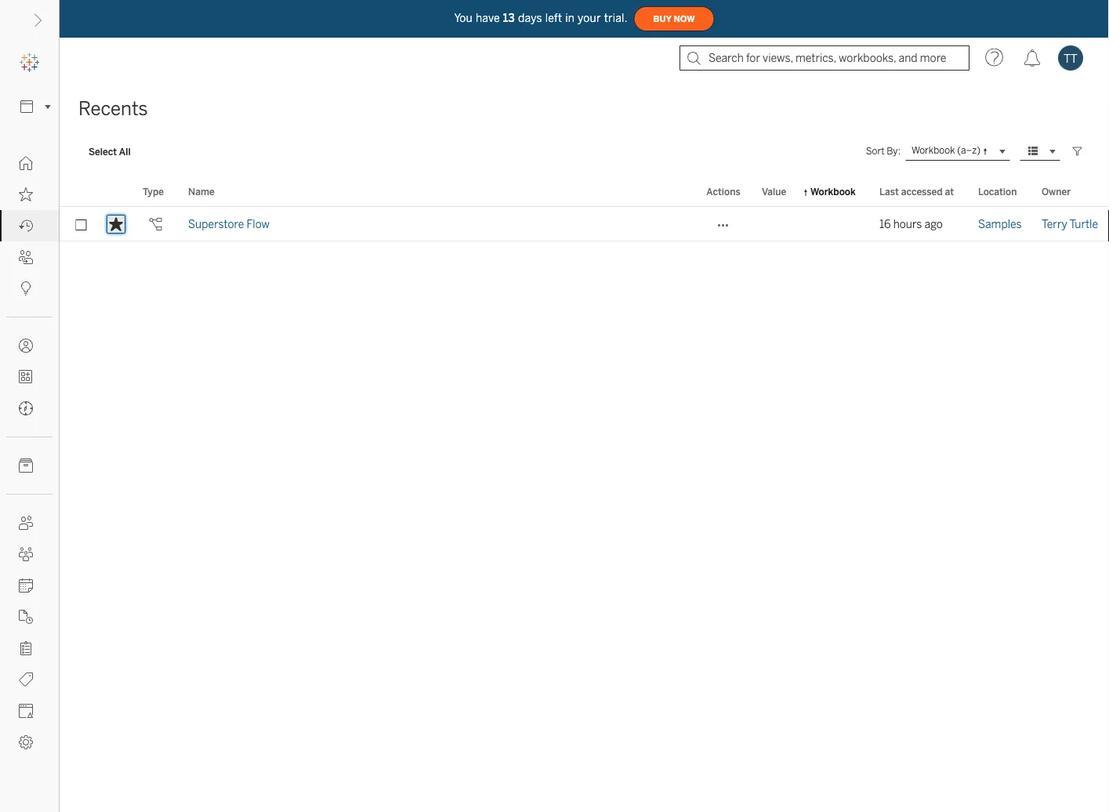 Task type: describe. For each thing, give the bounding box(es) containing it.
sort
[[866, 145, 885, 157]]

terry turtle link
[[1042, 207, 1098, 241]]

2 cell from the left
[[801, 207, 870, 241]]

row containing superstore flow
[[60, 207, 1109, 241]]

superstore
[[188, 218, 244, 230]]

samples link
[[978, 207, 1022, 241]]

16
[[880, 218, 891, 230]]

1 cell from the left
[[753, 207, 801, 241]]

flow
[[247, 218, 270, 230]]

list view image
[[1026, 144, 1040, 158]]

in
[[565, 12, 575, 24]]

have
[[476, 12, 500, 24]]

superstore flow link
[[188, 207, 270, 241]]

you
[[454, 12, 473, 24]]

Search for views, metrics, workbooks, and more text field
[[680, 45, 970, 71]]

buy now
[[654, 14, 695, 24]]

by:
[[887, 145, 901, 157]]

trial.
[[604, 12, 628, 24]]

at
[[945, 186, 954, 197]]

location
[[978, 186, 1017, 197]]

now
[[674, 14, 695, 24]]

you have 13 days left in your trial.
[[454, 12, 628, 24]]

hours
[[893, 218, 922, 230]]

recents
[[78, 98, 148, 120]]

name
[[188, 186, 215, 197]]

13
[[503, 12, 515, 24]]

accessed
[[901, 186, 943, 197]]



Task type: locate. For each thing, give the bounding box(es) containing it.
workbook inside popup button
[[912, 145, 955, 156]]

terry turtle
[[1042, 218, 1098, 230]]

superstore flow
[[188, 218, 270, 230]]

workbook (a–z) button
[[905, 142, 1011, 161]]

type
[[143, 186, 164, 197]]

workbook left last
[[811, 186, 856, 197]]

1 horizontal spatial workbook
[[912, 145, 955, 156]]

owner
[[1042, 186, 1071, 197]]

left
[[546, 12, 562, 24]]

main navigation. press the up and down arrow keys to access links. element
[[0, 147, 59, 758]]

workbook for workbook (a–z)
[[912, 145, 955, 156]]

16 hours ago
[[880, 218, 943, 230]]

last
[[880, 186, 899, 197]]

row
[[60, 207, 1109, 241]]

actions
[[707, 186, 741, 197]]

all
[[119, 146, 131, 157]]

select all button
[[78, 142, 141, 161]]

days
[[518, 12, 542, 24]]

workbook
[[912, 145, 955, 156], [811, 186, 856, 197]]

last accessed at
[[880, 186, 954, 197]]

workbook left (a–z) at the right of page
[[912, 145, 955, 156]]

terry
[[1042, 218, 1068, 230]]

cell left the 16
[[801, 207, 870, 241]]

buy now button
[[634, 6, 715, 31]]

ago
[[925, 218, 943, 230]]

navigation panel element
[[0, 47, 59, 758]]

sort by:
[[866, 145, 901, 157]]

1 vertical spatial workbook
[[811, 186, 856, 197]]

0 vertical spatial workbook
[[912, 145, 955, 156]]

select all
[[89, 146, 131, 157]]

grid containing superstore flow
[[60, 177, 1109, 812]]

your
[[578, 12, 601, 24]]

0 horizontal spatial workbook
[[811, 186, 856, 197]]

(a–z)
[[957, 145, 981, 156]]

samples
[[978, 218, 1022, 230]]

cell down 'value'
[[753, 207, 801, 241]]

workbook (a–z)
[[912, 145, 981, 156]]

value
[[762, 186, 787, 197]]

flow image
[[149, 217, 163, 231]]

buy
[[654, 14, 672, 24]]

turtle
[[1070, 218, 1098, 230]]

grid
[[60, 177, 1109, 812]]

cell
[[753, 207, 801, 241], [801, 207, 870, 241]]

select
[[89, 146, 117, 157]]

workbook for workbook
[[811, 186, 856, 197]]

workbook inside grid
[[811, 186, 856, 197]]



Task type: vqa. For each thing, say whether or not it's contained in the screenshot.
Workbook (a–z) popup button
yes



